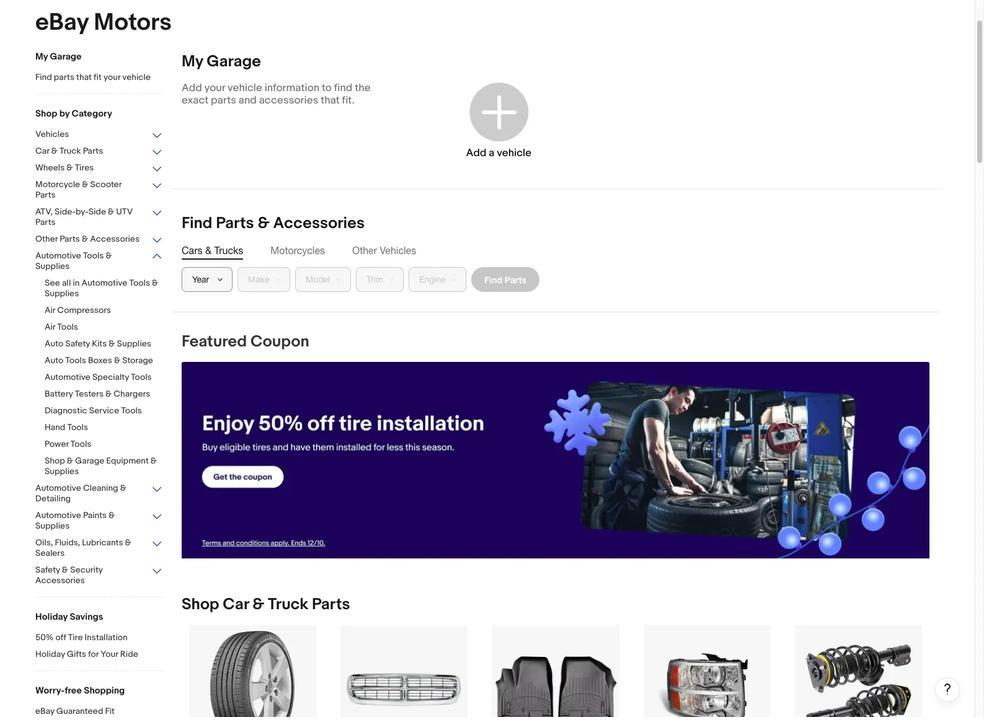 Task type: vqa. For each thing, say whether or not it's contained in the screenshot.
See all in Automotive Tools & Supplies link
yes



Task type: locate. For each thing, give the bounding box(es) containing it.
other
[[35, 234, 58, 244], [352, 245, 377, 256]]

ride
[[120, 649, 138, 660]]

0 vertical spatial car
[[35, 146, 49, 156]]

my
[[35, 51, 48, 63], [182, 52, 203, 71]]

shop
[[35, 108, 57, 120], [45, 456, 65, 466], [182, 595, 219, 615]]

0 horizontal spatial truck
[[59, 146, 81, 156]]

auto down compressors
[[45, 339, 63, 349]]

0 vertical spatial other
[[35, 234, 58, 244]]

0 horizontal spatial my garage
[[35, 51, 82, 63]]

accessories inside main content
[[273, 214, 365, 233]]

parts
[[83, 146, 103, 156], [35, 190, 56, 200], [216, 214, 254, 233], [35, 217, 56, 228], [60, 234, 80, 244], [505, 274, 526, 285], [312, 595, 350, 615]]

power
[[45, 439, 69, 450]]

add left the a
[[466, 147, 486, 159]]

1 air from the top
[[45, 305, 55, 316]]

add a vehicle button
[[422, 64, 576, 176]]

2 ebay from the top
[[35, 706, 54, 717]]

1 vertical spatial car
[[223, 595, 249, 615]]

tires
[[75, 162, 94, 173]]

garage down power tools link
[[75, 456, 104, 466]]

&
[[51, 146, 58, 156], [67, 162, 73, 173], [82, 179, 88, 190], [108, 206, 114, 217], [258, 214, 270, 233], [82, 234, 88, 244], [205, 245, 211, 256], [106, 251, 112, 261], [152, 278, 158, 288], [109, 339, 115, 349], [114, 355, 120, 366], [105, 389, 112, 399], [67, 456, 73, 466], [151, 456, 157, 466], [120, 483, 126, 494], [109, 510, 115, 521], [125, 538, 131, 548], [62, 565, 68, 575], [252, 595, 264, 615]]

safety left kits
[[65, 339, 90, 349]]

my garage
[[35, 51, 82, 63], [182, 52, 261, 71]]

1 horizontal spatial safety
[[65, 339, 90, 349]]

that
[[76, 72, 92, 82], [321, 94, 340, 107]]

safety
[[65, 339, 90, 349], [35, 565, 60, 575]]

supplies down power
[[45, 466, 79, 477]]

find inside button
[[484, 274, 502, 285]]

cleaning
[[83, 483, 118, 494]]

1 vertical spatial add
[[466, 147, 486, 159]]

coupon
[[250, 332, 309, 352]]

1 vertical spatial holiday
[[35, 649, 65, 660]]

truck inside vehicles car & truck parts wheels & tires motorcycle & scooter parts atv, side-by-side & utv parts other parts & accessories automotive tools & supplies see all in automotive tools & supplies air compressors air tools auto safety kits & supplies auto tools boxes & storage automotive specialty tools battery testers & chargers diagnostic service tools hand tools power tools shop & garage equipment & supplies automotive cleaning & detailing automotive paints & supplies oils, fluids, lubricants & sealers safety & security accessories
[[59, 146, 81, 156]]

cars
[[182, 245, 202, 256]]

that left 'fit'
[[76, 72, 92, 82]]

1 vertical spatial that
[[321, 94, 340, 107]]

0 horizontal spatial safety
[[35, 565, 60, 575]]

air
[[45, 305, 55, 316], [45, 322, 55, 332]]

1 horizontal spatial my garage
[[182, 52, 261, 71]]

automotive specialty tools link
[[45, 372, 172, 384]]

0 horizontal spatial vehicle
[[122, 72, 150, 82]]

truck inside main content
[[268, 595, 308, 615]]

my garage up exact
[[182, 52, 261, 71]]

main content
[[172, 52, 960, 717]]

0 vertical spatial add
[[182, 82, 202, 94]]

1 vertical spatial vehicles
[[380, 245, 416, 256]]

find inside 'link'
[[35, 72, 52, 82]]

featured
[[182, 332, 247, 352]]

main content containing my garage
[[172, 52, 960, 717]]

vehicle right 'fit'
[[122, 72, 150, 82]]

vehicle inside add your vehicle information to find the exact parts and accessories that fit.
[[228, 82, 262, 94]]

vehicles inside vehicles car & truck parts wheels & tires motorcycle & scooter parts atv, side-by-side & utv parts other parts & accessories automotive tools & supplies see all in automotive tools & supplies air compressors air tools auto safety kits & supplies auto tools boxes & storage automotive specialty tools battery testers & chargers diagnostic service tools hand tools power tools shop & garage equipment & supplies automotive cleaning & detailing automotive paints & supplies oils, fluids, lubricants & sealers safety & security accessories
[[35, 129, 69, 140]]

vehicle right the a
[[497, 147, 531, 159]]

1 holiday from the top
[[35, 611, 68, 623]]

1 horizontal spatial that
[[321, 94, 340, 107]]

0 vertical spatial that
[[76, 72, 92, 82]]

tab list
[[182, 244, 929, 257]]

shop inside main content
[[182, 595, 219, 615]]

50% off tire installation holiday gifts for your ride
[[35, 632, 138, 660]]

2 vertical spatial find
[[484, 274, 502, 285]]

0 vertical spatial shop
[[35, 108, 57, 120]]

parts
[[54, 72, 74, 82], [211, 94, 236, 107]]

shop for shop by category
[[35, 108, 57, 120]]

find
[[35, 72, 52, 82], [182, 214, 212, 233], [484, 274, 502, 285]]

oils, fluids, lubricants & sealers button
[[35, 538, 162, 560]]

find parts button
[[471, 267, 539, 292]]

automotive
[[35, 251, 81, 261], [82, 278, 127, 288], [45, 372, 90, 383], [35, 483, 81, 494], [35, 510, 81, 521]]

none text field inside main content
[[182, 362, 929, 559]]

supplies
[[35, 261, 70, 272], [45, 288, 79, 299], [117, 339, 151, 349], [45, 466, 79, 477], [35, 521, 70, 531]]

0 vertical spatial accessories
[[273, 214, 365, 233]]

ebay
[[35, 8, 89, 37], [35, 706, 54, 717]]

lubricants
[[82, 538, 123, 548]]

add for add your vehicle information to find the exact parts and accessories that fit.
[[182, 82, 202, 94]]

1 horizontal spatial find
[[182, 214, 212, 233]]

1 vertical spatial find
[[182, 214, 212, 233]]

0 horizontal spatial other
[[35, 234, 58, 244]]

holiday inside 50% off tire installation holiday gifts for your ride
[[35, 649, 65, 660]]

accessories down sealers
[[35, 575, 85, 586]]

tools down other parts & accessories dropdown button
[[83, 251, 104, 261]]

tools right power
[[71, 439, 91, 450]]

1 vertical spatial auto
[[45, 355, 63, 366]]

compressors
[[57, 305, 111, 316]]

automotive cleaning & detailing button
[[35, 483, 162, 505]]

0 horizontal spatial accessories
[[35, 575, 85, 586]]

add left and on the top left of the page
[[182, 82, 202, 94]]

0 vertical spatial safety
[[65, 339, 90, 349]]

trucks
[[214, 245, 243, 256]]

motorcycle
[[35, 179, 80, 190]]

2 horizontal spatial find
[[484, 274, 502, 285]]

ebay motors
[[35, 8, 172, 37]]

automotive down detailing
[[35, 510, 81, 521]]

0 vertical spatial find
[[35, 72, 52, 82]]

auto up battery
[[45, 355, 63, 366]]

your left and on the top left of the page
[[204, 82, 225, 94]]

my inside main content
[[182, 52, 203, 71]]

1 vertical spatial parts
[[211, 94, 236, 107]]

that left fit.
[[321, 94, 340, 107]]

tab list containing cars & trucks
[[182, 244, 929, 257]]

0 vertical spatial ebay
[[35, 8, 89, 37]]

1 horizontal spatial truck
[[268, 595, 308, 615]]

1 ebay from the top
[[35, 8, 89, 37]]

& inside tab list
[[205, 245, 211, 256]]

1 horizontal spatial my
[[182, 52, 203, 71]]

1 horizontal spatial your
[[204, 82, 225, 94]]

0 vertical spatial air
[[45, 305, 55, 316]]

0 horizontal spatial find
[[35, 72, 52, 82]]

side
[[88, 206, 106, 217]]

by-
[[76, 206, 88, 217]]

1 vertical spatial ebay
[[35, 706, 54, 717]]

1 horizontal spatial car
[[223, 595, 249, 615]]

find for find parts that fit your vehicle
[[35, 72, 52, 82]]

atv,
[[35, 206, 53, 217]]

car
[[35, 146, 49, 156], [223, 595, 249, 615]]

holiday down 50%
[[35, 649, 65, 660]]

1 horizontal spatial other
[[352, 245, 377, 256]]

garage up and on the top left of the page
[[207, 52, 261, 71]]

add inside button
[[466, 147, 486, 159]]

tools left boxes
[[65, 355, 86, 366]]

1 vertical spatial shop
[[45, 456, 65, 466]]

motorcycles
[[271, 245, 325, 256]]

tools down compressors
[[57, 322, 78, 332]]

tab list inside main content
[[182, 244, 929, 257]]

accessories
[[273, 214, 365, 233], [90, 234, 140, 244], [35, 575, 85, 586]]

accessories down atv, side-by-side & utv parts 'dropdown button'
[[90, 234, 140, 244]]

None text field
[[182, 362, 929, 559]]

holiday up 50%
[[35, 611, 68, 623]]

0 vertical spatial holiday
[[35, 611, 68, 623]]

hand tools link
[[45, 422, 172, 434]]

your right 'fit'
[[104, 72, 120, 82]]

fit
[[94, 72, 102, 82]]

2 auto from the top
[[45, 355, 63, 366]]

2 horizontal spatial vehicle
[[497, 147, 531, 159]]

add
[[182, 82, 202, 94], [466, 147, 486, 159]]

testers
[[75, 389, 104, 399]]

2 vertical spatial shop
[[182, 595, 219, 615]]

1 horizontal spatial vehicle
[[228, 82, 262, 94]]

1 vertical spatial safety
[[35, 565, 60, 575]]

accessories
[[259, 94, 318, 107]]

vehicle left information
[[228, 82, 262, 94]]

50% off tire installation link
[[35, 632, 162, 644]]

0 vertical spatial vehicles
[[35, 129, 69, 140]]

shop & garage equipment & supplies link
[[45, 456, 172, 478]]

ebay guaranteed fit link
[[35, 706, 162, 717]]

2 horizontal spatial accessories
[[273, 214, 365, 233]]

hand
[[45, 422, 65, 433]]

garage inside vehicles car & truck parts wheels & tires motorcycle & scooter parts atv, side-by-side & utv parts other parts & accessories automotive tools & supplies see all in automotive tools & supplies air compressors air tools auto safety kits & supplies auto tools boxes & storage automotive specialty tools battery testers & chargers diagnostic service tools hand tools power tools shop & garage equipment & supplies automotive cleaning & detailing automotive paints & supplies oils, fluids, lubricants & sealers safety & security accessories
[[75, 456, 104, 466]]

your
[[104, 72, 120, 82], [204, 82, 225, 94]]

0 vertical spatial parts
[[54, 72, 74, 82]]

other inside vehicles car & truck parts wheels & tires motorcycle & scooter parts atv, side-by-side & utv parts other parts & accessories automotive tools & supplies see all in automotive tools & supplies air compressors air tools auto safety kits & supplies auto tools boxes & storage automotive specialty tools battery testers & chargers diagnostic service tools hand tools power tools shop & garage equipment & supplies automotive cleaning & detailing automotive paints & supplies oils, fluids, lubricants & sealers safety & security accessories
[[35, 234, 58, 244]]

0 horizontal spatial parts
[[54, 72, 74, 82]]

parts left 'fit'
[[54, 72, 74, 82]]

parts inside add your vehicle information to find the exact parts and accessories that fit.
[[211, 94, 236, 107]]

my up find parts that fit your vehicle on the left of the page
[[35, 51, 48, 63]]

tools down diagnostic
[[67, 422, 88, 433]]

help, opens dialogs image
[[941, 683, 954, 696]]

your
[[101, 649, 118, 660]]

and
[[239, 94, 257, 107]]

0 vertical spatial truck
[[59, 146, 81, 156]]

0 horizontal spatial your
[[104, 72, 120, 82]]

installation
[[85, 632, 128, 643]]

vehicles
[[35, 129, 69, 140], [380, 245, 416, 256]]

1 horizontal spatial add
[[466, 147, 486, 159]]

utv
[[116, 206, 133, 217]]

tools
[[83, 251, 104, 261], [129, 278, 150, 288], [57, 322, 78, 332], [65, 355, 86, 366], [131, 372, 152, 383], [121, 406, 142, 416], [67, 422, 88, 433], [71, 439, 91, 450]]

add inside add your vehicle information to find the exact parts and accessories that fit.
[[182, 82, 202, 94]]

automotive down automotive tools & supplies 'dropdown button'
[[82, 278, 127, 288]]

safety down sealers
[[35, 565, 60, 575]]

supplies up compressors
[[45, 288, 79, 299]]

accessories up "motorcycles"
[[273, 214, 365, 233]]

auto
[[45, 339, 63, 349], [45, 355, 63, 366]]

holiday savings
[[35, 611, 103, 623]]

1 vertical spatial truck
[[268, 595, 308, 615]]

1 horizontal spatial accessories
[[90, 234, 140, 244]]

that inside add your vehicle information to find the exact parts and accessories that fit.
[[321, 94, 340, 107]]

2 holiday from the top
[[35, 649, 65, 660]]

oils,
[[35, 538, 53, 548]]

tools down "chargers"
[[121, 406, 142, 416]]

1 horizontal spatial parts
[[211, 94, 236, 107]]

0 horizontal spatial vehicles
[[35, 129, 69, 140]]

my up exact
[[182, 52, 203, 71]]

0 horizontal spatial car
[[35, 146, 49, 156]]

1 vertical spatial air
[[45, 322, 55, 332]]

vehicles inside tab list
[[380, 245, 416, 256]]

0 vertical spatial auto
[[45, 339, 63, 349]]

shopping
[[84, 685, 125, 697]]

scooter
[[90, 179, 122, 190]]

vehicle
[[122, 72, 150, 82], [228, 82, 262, 94], [497, 147, 531, 159]]

to
[[322, 82, 332, 94]]

1 vertical spatial other
[[352, 245, 377, 256]]

0 horizontal spatial that
[[76, 72, 92, 82]]

fit
[[105, 706, 115, 717]]

2 air from the top
[[45, 322, 55, 332]]

find parts & accessories
[[182, 214, 365, 233]]

my garage up find parts that fit your vehicle on the left of the page
[[35, 51, 82, 63]]

car inside main content
[[223, 595, 249, 615]]

0 horizontal spatial add
[[182, 82, 202, 94]]

car inside vehicles car & truck parts wheels & tires motorcycle & scooter parts atv, side-by-side & utv parts other parts & accessories automotive tools & supplies see all in automotive tools & supplies air compressors air tools auto safety kits & supplies auto tools boxes & storage automotive specialty tools battery testers & chargers diagnostic service tools hand tools power tools shop & garage equipment & supplies automotive cleaning & detailing automotive paints & supplies oils, fluids, lubricants & sealers safety & security accessories
[[35, 146, 49, 156]]

parts left and on the top left of the page
[[211, 94, 236, 107]]

free
[[65, 685, 82, 697]]

vehicle inside button
[[497, 147, 531, 159]]

1 horizontal spatial vehicles
[[380, 245, 416, 256]]

tools down storage
[[131, 372, 152, 383]]



Task type: describe. For each thing, give the bounding box(es) containing it.
shop inside vehicles car & truck parts wheels & tires motorcycle & scooter parts atv, side-by-side & utv parts other parts & accessories automotive tools & supplies see all in automotive tools & supplies air compressors air tools auto safety kits & supplies auto tools boxes & storage automotive specialty tools battery testers & chargers diagnostic service tools hand tools power tools shop & garage equipment & supplies automotive cleaning & detailing automotive paints & supplies oils, fluids, lubricants & sealers safety & security accessories
[[45, 456, 65, 466]]

ebay for ebay motors
[[35, 8, 89, 37]]

gifts
[[67, 649, 86, 660]]

supplies up storage
[[117, 339, 151, 349]]

other vehicles
[[352, 245, 416, 256]]

shop car & truck parts
[[182, 595, 350, 615]]

air tools link
[[45, 322, 172, 334]]

1 auto from the top
[[45, 339, 63, 349]]

your inside 'link'
[[104, 72, 120, 82]]

wheels & tires button
[[35, 162, 162, 174]]

paints
[[83, 510, 107, 521]]

automotive left cleaning
[[35, 483, 81, 494]]

see all in automotive tools & supplies link
[[45, 278, 172, 300]]

battery
[[45, 389, 73, 399]]

detailing
[[35, 494, 71, 504]]

boxes
[[88, 355, 112, 366]]

chargers
[[114, 389, 150, 399]]

garage up find parts that fit your vehicle on the left of the page
[[50, 51, 82, 63]]

truck for shop
[[268, 595, 308, 615]]

safety & security accessories button
[[35, 565, 162, 587]]

supplies up oils,
[[35, 521, 70, 531]]

supplies up see on the left top of the page
[[35, 261, 70, 272]]

find for find parts & accessories
[[182, 214, 212, 233]]

automotive paints & supplies button
[[35, 510, 162, 533]]

car for shop
[[223, 595, 249, 615]]

wheels
[[35, 162, 65, 173]]

ebay guaranteed fit
[[35, 706, 115, 717]]

atv, side-by-side & utv parts button
[[35, 206, 162, 229]]

add a vehicle
[[466, 147, 531, 159]]

service
[[89, 406, 119, 416]]

your inside add your vehicle information to find the exact parts and accessories that fit.
[[204, 82, 225, 94]]

information
[[265, 82, 319, 94]]

storage
[[122, 355, 153, 366]]

worry-
[[35, 685, 65, 697]]

find parts
[[484, 274, 526, 285]]

garage inside main content
[[207, 52, 261, 71]]

all
[[62, 278, 71, 288]]

find parts that fit your vehicle
[[35, 72, 150, 82]]

see
[[45, 278, 60, 288]]

vehicle for add a vehicle
[[497, 147, 531, 159]]

power tools link
[[45, 439, 172, 451]]

car for vehicles
[[35, 146, 49, 156]]

kits
[[92, 339, 107, 349]]

equipment
[[106, 456, 149, 466]]

cars & trucks
[[182, 245, 243, 256]]

featured coupon
[[182, 332, 309, 352]]

50%
[[35, 632, 54, 643]]

a
[[489, 147, 494, 159]]

truck for vehicles
[[59, 146, 81, 156]]

automotive up see on the left top of the page
[[35, 251, 81, 261]]

add for add a vehicle
[[466, 147, 486, 159]]

car & truck parts button
[[35, 146, 162, 157]]

automotive up battery
[[45, 372, 90, 383]]

vehicles car & truck parts wheels & tires motorcycle & scooter parts atv, side-by-side & utv parts other parts & accessories automotive tools & supplies see all in automotive tools & supplies air compressors air tools auto safety kits & supplies auto tools boxes & storage automotive specialty tools battery testers & chargers diagnostic service tools hand tools power tools shop & garage equipment & supplies automotive cleaning & detailing automotive paints & supplies oils, fluids, lubricants & sealers safety & security accessories
[[35, 129, 158, 586]]

parts inside 'link'
[[54, 72, 74, 82]]

vehicles button
[[35, 129, 162, 141]]

shop by category
[[35, 108, 112, 120]]

for
[[88, 649, 99, 660]]

diagnostic
[[45, 406, 87, 416]]

worry-free shopping
[[35, 685, 125, 697]]

exact
[[182, 94, 209, 107]]

fit.
[[342, 94, 355, 107]]

side-
[[55, 206, 76, 217]]

find for find parts
[[484, 274, 502, 285]]

automotive tools & supplies button
[[35, 251, 162, 273]]

sealers
[[35, 548, 65, 559]]

motors
[[94, 8, 172, 37]]

fluids,
[[55, 538, 80, 548]]

savings
[[70, 611, 103, 623]]

security
[[70, 565, 103, 575]]

enjoy 50% off tire installation image
[[182, 362, 929, 559]]

battery testers & chargers link
[[45, 389, 172, 401]]

by
[[59, 108, 70, 120]]

other parts & accessories button
[[35, 234, 162, 246]]

tools up 'air compressors' link
[[129, 278, 150, 288]]

find
[[334, 82, 352, 94]]

vehicle inside 'link'
[[122, 72, 150, 82]]

0 horizontal spatial my
[[35, 51, 48, 63]]

add your vehicle information to find the exact parts and accessories that fit.
[[182, 82, 371, 107]]

2 vertical spatial accessories
[[35, 575, 85, 586]]

auto safety kits & supplies link
[[45, 339, 172, 350]]

1 vertical spatial accessories
[[90, 234, 140, 244]]

shop for shop car & truck parts
[[182, 595, 219, 615]]

find parts that fit your vehicle link
[[35, 72, 162, 84]]

vehicle for add your vehicle information to find the exact parts and accessories that fit.
[[228, 82, 262, 94]]

specialty
[[92, 372, 129, 383]]

parts inside button
[[505, 274, 526, 285]]

that inside 'link'
[[76, 72, 92, 82]]

holiday gifts for your ride link
[[35, 649, 162, 661]]

the
[[355, 82, 371, 94]]

guaranteed
[[56, 706, 103, 717]]

other inside tab list
[[352, 245, 377, 256]]

category
[[72, 108, 112, 120]]

add a vehicle image
[[466, 79, 531, 144]]

ebay for ebay guaranteed fit
[[35, 706, 54, 717]]

off
[[55, 632, 66, 643]]

motorcycle & scooter parts button
[[35, 179, 162, 202]]

auto tools boxes & storage link
[[45, 355, 172, 367]]

air compressors link
[[45, 305, 172, 317]]

my garage inside main content
[[182, 52, 261, 71]]

tire
[[68, 632, 83, 643]]



